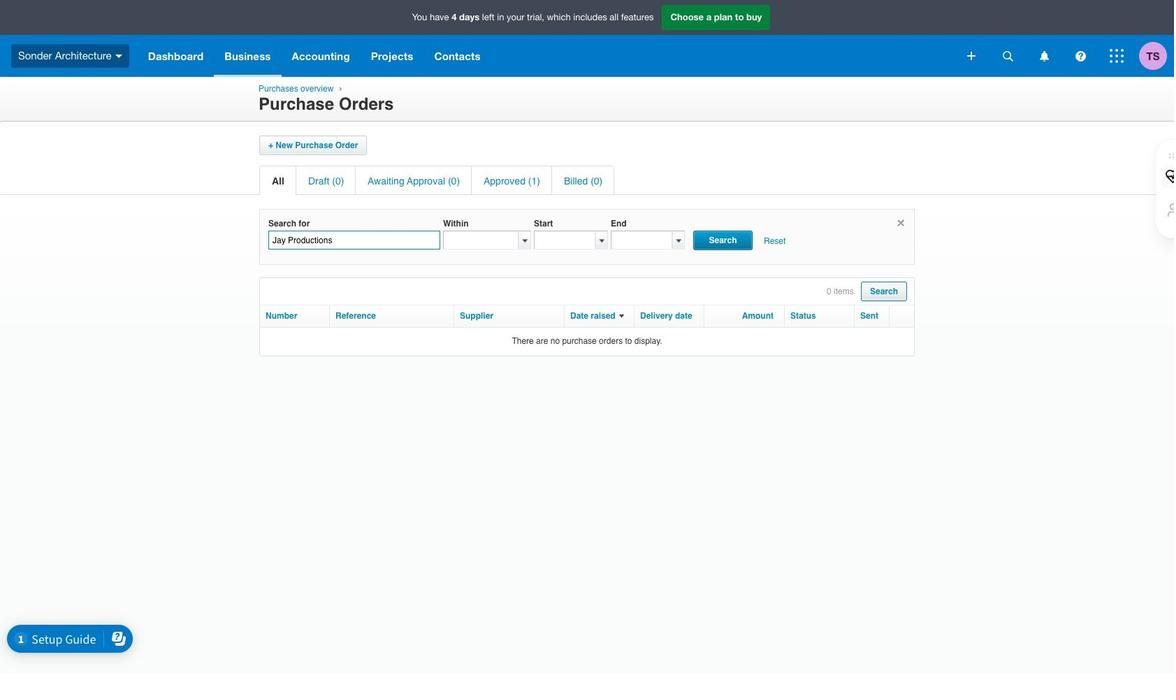 Task type: locate. For each thing, give the bounding box(es) containing it.
svg image
[[1110, 49, 1124, 63], [1003, 51, 1013, 61], [1076, 51, 1086, 61], [115, 54, 122, 58]]

None text field
[[534, 231, 596, 250]]

1 horizontal spatial svg image
[[1040, 51, 1049, 61]]

0 horizontal spatial svg image
[[968, 52, 976, 60]]

svg image
[[1040, 51, 1049, 61], [968, 52, 976, 60]]

Number, Reference, Customer or Amount text field
[[268, 231, 440, 250]]

None text field
[[443, 231, 519, 250], [611, 231, 673, 250], [443, 231, 519, 250], [611, 231, 673, 250]]

banner
[[0, 0, 1175, 77]]



Task type: vqa. For each thing, say whether or not it's contained in the screenshot.
'Clear' icon
no



